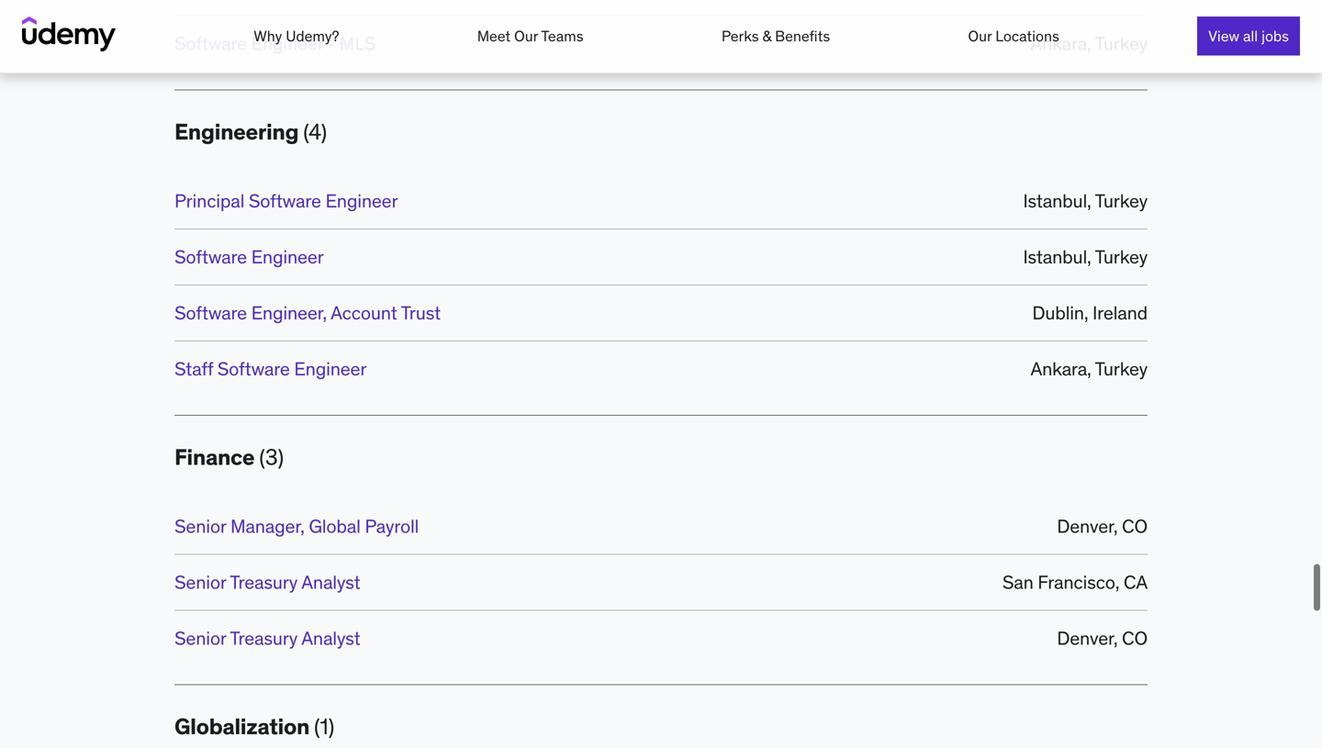 Task type: locate. For each thing, give the bounding box(es) containing it.
1 co from the top
[[1122, 515, 1148, 538]]

1 vertical spatial senior
[[175, 571, 226, 594]]

treasury up globalization (1)
[[230, 627, 298, 650]]

denver,
[[1057, 515, 1118, 538], [1057, 627, 1118, 650]]

1 vertical spatial ankara, turkey
[[1031, 358, 1148, 381]]

denver, co
[[1057, 515, 1148, 538], [1057, 627, 1148, 650]]

1 our from the left
[[514, 27, 538, 45]]

analyst up (1)
[[302, 627, 360, 650]]

2 co from the top
[[1122, 627, 1148, 650]]

1 vertical spatial co
[[1122, 627, 1148, 650]]

principal software engineer
[[175, 190, 398, 213]]

0 vertical spatial analyst
[[302, 571, 360, 594]]

our right meet at the left top of page
[[514, 27, 538, 45]]

2 denver, co from the top
[[1057, 627, 1148, 650]]

istanbul, turkey
[[1024, 190, 1148, 213], [1024, 246, 1148, 269]]

0 vertical spatial istanbul, turkey
[[1024, 190, 1148, 213]]

software engineer
[[175, 246, 324, 269]]

engineer
[[251, 32, 323, 55], [326, 190, 398, 213], [251, 246, 324, 269], [294, 358, 367, 381]]

0 vertical spatial treasury
[[230, 571, 298, 594]]

our left locations
[[968, 27, 992, 45]]

1 vertical spatial denver,
[[1057, 627, 1118, 650]]

our
[[514, 27, 538, 45], [968, 27, 992, 45]]

1 vertical spatial analyst
[[302, 627, 360, 650]]

0 vertical spatial ankara,
[[1031, 32, 1092, 55]]

2 ankara, turkey from the top
[[1031, 358, 1148, 381]]

co down ca on the bottom of page
[[1122, 627, 1148, 650]]

analyst
[[302, 571, 360, 594], [302, 627, 360, 650]]

0 vertical spatial ankara, turkey
[[1031, 32, 1148, 55]]

all
[[1244, 27, 1258, 45]]

san francisco, ca
[[1003, 571, 1148, 594]]

0 vertical spatial senior treasury analyst
[[175, 571, 360, 594]]

software left why at the top
[[175, 32, 247, 55]]

why udemy?
[[254, 27, 339, 45]]

0 vertical spatial denver, co
[[1057, 515, 1148, 538]]

1 ankara, from the top
[[1031, 32, 1092, 55]]

1 denver, co from the top
[[1057, 515, 1148, 538]]

francisco,
[[1038, 571, 1120, 594]]

0 vertical spatial senior
[[175, 515, 226, 538]]

1 ankara, turkey from the top
[[1031, 32, 1148, 55]]

1 analyst from the top
[[302, 571, 360, 594]]

denver, up the francisco,
[[1057, 515, 1118, 538]]

istanbul,
[[1024, 190, 1092, 213], [1024, 246, 1092, 269]]

software
[[175, 32, 247, 55], [249, 190, 321, 213], [175, 246, 247, 269], [175, 302, 247, 325], [217, 358, 290, 381]]

meet our teams
[[477, 27, 584, 45]]

2 analyst from the top
[[302, 627, 360, 650]]

senior treasury analyst for san francisco, ca
[[175, 571, 360, 594]]

analyst down the global
[[302, 571, 360, 594]]

staff
[[175, 358, 213, 381]]

our locations
[[968, 27, 1060, 45]]

manager,
[[231, 515, 305, 538]]

2 treasury from the top
[[230, 627, 298, 650]]

perks & benefits
[[722, 27, 830, 45]]

1 vertical spatial senior treasury analyst
[[175, 627, 360, 650]]

3 senior from the top
[[175, 627, 226, 650]]

turkey
[[1095, 32, 1148, 55], [1095, 190, 1148, 213], [1095, 246, 1148, 269], [1095, 358, 1148, 381]]

treasury for denver, co
[[230, 627, 298, 650]]

principal
[[175, 190, 245, 213]]

ankara, for staff software engineer
[[1031, 358, 1092, 381]]

2 istanbul, turkey from the top
[[1024, 246, 1148, 269]]

0 vertical spatial co
[[1122, 515, 1148, 538]]

denver, down the francisco,
[[1057, 627, 1118, 650]]

senior treasury analyst up globalization (1)
[[175, 627, 360, 650]]

0 vertical spatial denver,
[[1057, 515, 1118, 538]]

co
[[1122, 515, 1148, 538], [1122, 627, 1148, 650]]

3 turkey from the top
[[1095, 246, 1148, 269]]

senior treasury analyst down manager,
[[175, 571, 360, 594]]

2 vertical spatial senior
[[175, 627, 226, 650]]

denver, co for senior manager, global payroll
[[1057, 515, 1148, 538]]

global
[[309, 515, 361, 538]]

view
[[1209, 27, 1240, 45]]

senior treasury analyst
[[175, 571, 360, 594], [175, 627, 360, 650]]

1 istanbul, from the top
[[1024, 190, 1092, 213]]

ankara, turkey for staff software engineer
[[1031, 358, 1148, 381]]

1 vertical spatial istanbul, turkey
[[1024, 246, 1148, 269]]

ankara,
[[1031, 32, 1092, 55], [1031, 358, 1092, 381]]

2 ankara, from the top
[[1031, 358, 1092, 381]]

0 vertical spatial istanbul,
[[1024, 190, 1092, 213]]

1 vertical spatial istanbul,
[[1024, 246, 1092, 269]]

1 senior treasury analyst from the top
[[175, 571, 360, 594]]

turkey for software engineer
[[1095, 246, 1148, 269]]

1 istanbul, turkey from the top
[[1024, 190, 1148, 213]]

2 turkey from the top
[[1095, 190, 1148, 213]]

engineering
[[175, 118, 299, 146]]

staff software engineer
[[175, 358, 367, 381]]

san
[[1003, 571, 1034, 594]]

denver, co down the francisco,
[[1057, 627, 1148, 650]]

software for software engineer
[[175, 246, 247, 269]]

engineer,
[[251, 302, 327, 325]]

2 senior treasury analyst from the top
[[175, 627, 360, 650]]

istanbul, for software engineer
[[1024, 246, 1092, 269]]

0 horizontal spatial our
[[514, 27, 538, 45]]

co for senior treasury analyst
[[1122, 627, 1148, 650]]

1 vertical spatial treasury
[[230, 627, 298, 650]]

1 horizontal spatial our
[[968, 27, 992, 45]]

2 denver, from the top
[[1057, 627, 1118, 650]]

1 turkey from the top
[[1095, 32, 1148, 55]]

treasury down manager,
[[230, 571, 298, 594]]

software right "staff"
[[217, 358, 290, 381]]

ankara, turkey
[[1031, 32, 1148, 55], [1031, 358, 1148, 381]]

-
[[328, 32, 335, 55]]

software up "staff"
[[175, 302, 247, 325]]

mls
[[340, 32, 376, 55]]

ca
[[1124, 571, 1148, 594]]

1 denver, from the top
[[1057, 515, 1118, 538]]

dublin,
[[1033, 302, 1089, 325]]

2 istanbul, from the top
[[1024, 246, 1092, 269]]

software engineer - mls
[[175, 32, 376, 55]]

senior
[[175, 515, 226, 538], [175, 571, 226, 594], [175, 627, 226, 650]]

4 turkey from the top
[[1095, 358, 1148, 381]]

1 treasury from the top
[[230, 571, 298, 594]]

software up "software engineer"
[[249, 190, 321, 213]]

perks & benefits link
[[722, 27, 830, 45]]

treasury
[[230, 571, 298, 594], [230, 627, 298, 650]]

ireland
[[1093, 302, 1148, 325]]

software down principal
[[175, 246, 247, 269]]

view all jobs link
[[1198, 17, 1301, 56]]

istanbul, turkey for principal software engineer
[[1024, 190, 1148, 213]]

engineering (4)
[[175, 118, 327, 146]]

software for software engineer - mls
[[175, 32, 247, 55]]

denver, co up the francisco,
[[1057, 515, 1148, 538]]

1 vertical spatial ankara,
[[1031, 358, 1092, 381]]

why
[[254, 27, 282, 45]]

treasury for san francisco, ca
[[230, 571, 298, 594]]

co up ca on the bottom of page
[[1122, 515, 1148, 538]]

meet our teams link
[[477, 27, 584, 45]]

1 vertical spatial denver, co
[[1057, 627, 1148, 650]]

2 our from the left
[[968, 27, 992, 45]]



Task type: describe. For each thing, give the bounding box(es) containing it.
ankara, for software engineer - mls
[[1031, 32, 1092, 55]]

analyst for san francisco, ca
[[302, 571, 360, 594]]

2 senior from the top
[[175, 571, 226, 594]]

senior treasury analyst for denver, co
[[175, 627, 360, 650]]

globalization
[[175, 713, 310, 741]]

locations
[[996, 27, 1060, 45]]

denver, for senior treasury analyst
[[1057, 627, 1118, 650]]

teams
[[541, 27, 584, 45]]

udemy image
[[22, 17, 116, 51]]

account
[[331, 302, 397, 325]]

perks
[[722, 27, 759, 45]]

finance
[[175, 444, 255, 471]]

turkey for software engineer - mls
[[1095, 32, 1148, 55]]

analyst for denver, co
[[302, 627, 360, 650]]

(4)
[[303, 118, 327, 146]]

view all jobs
[[1209, 27, 1290, 45]]

globalization (1)
[[175, 713, 334, 741]]

benefits
[[775, 27, 830, 45]]

&
[[763, 27, 772, 45]]

1 senior from the top
[[175, 515, 226, 538]]

denver, for senior manager, global payroll
[[1057, 515, 1118, 538]]

senior manager, global payroll
[[175, 515, 419, 538]]

payroll
[[365, 515, 419, 538]]

our locations link
[[968, 27, 1060, 45]]

software for software engineer, account trust
[[175, 302, 247, 325]]

finance (3)
[[175, 444, 284, 471]]

(3)
[[259, 444, 284, 471]]

denver, co for senior treasury analyst
[[1057, 627, 1148, 650]]

jobs
[[1262, 27, 1290, 45]]

trust
[[401, 302, 441, 325]]

istanbul, for principal software engineer
[[1024, 190, 1092, 213]]

meet
[[477, 27, 511, 45]]

istanbul, turkey for software engineer
[[1024, 246, 1148, 269]]

ankara, turkey for software engineer - mls
[[1031, 32, 1148, 55]]

(1)
[[314, 713, 334, 741]]

udemy?
[[286, 27, 339, 45]]

turkey for staff software engineer
[[1095, 358, 1148, 381]]

co for senior manager, global payroll
[[1122, 515, 1148, 538]]

why udemy? link
[[254, 27, 339, 45]]

turkey for principal software engineer
[[1095, 190, 1148, 213]]

dublin, ireland
[[1033, 302, 1148, 325]]

software engineer, account trust
[[175, 302, 441, 325]]



Task type: vqa. For each thing, say whether or not it's contained in the screenshot.
leftmost Our
yes



